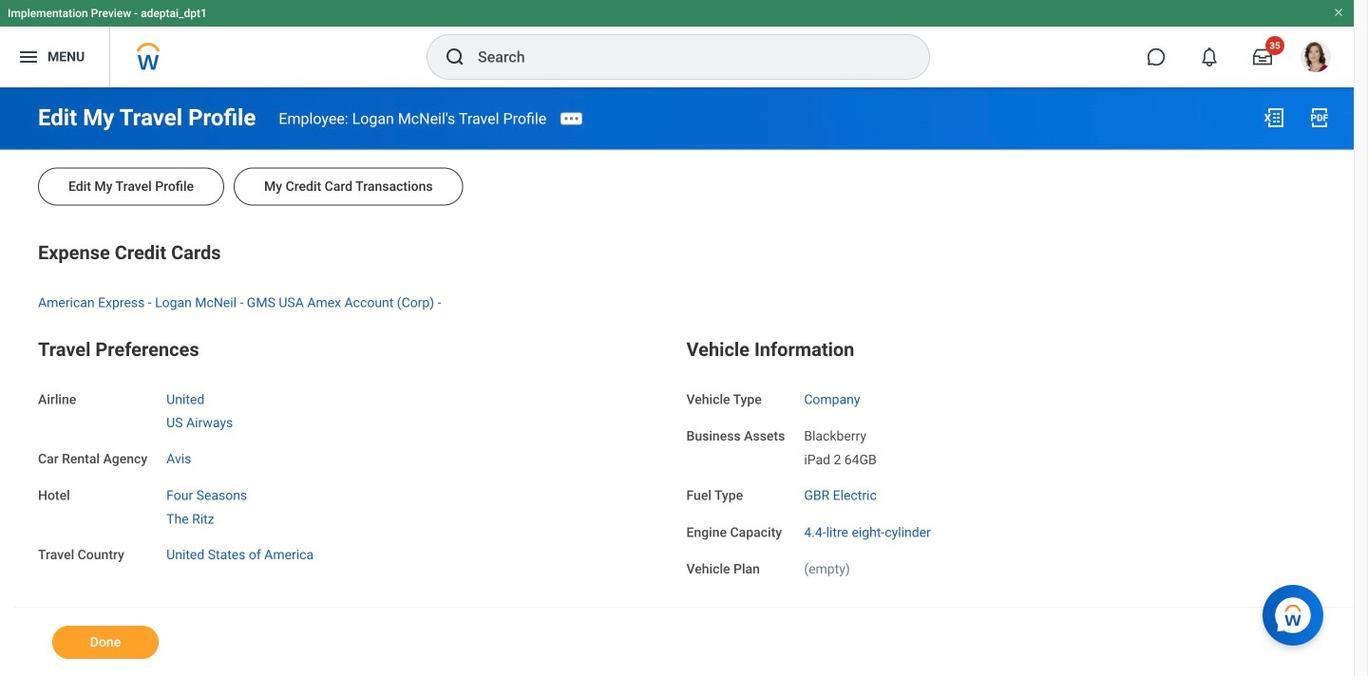 Task type: locate. For each thing, give the bounding box(es) containing it.
banner
[[0, 0, 1354, 87]]

profile logan mcneil image
[[1301, 42, 1331, 76]]

employee: logan mcneil's travel profile element
[[279, 110, 547, 128]]

group
[[38, 238, 1316, 312], [38, 335, 667, 565], [686, 335, 1316, 579]]

notifications large image
[[1200, 48, 1219, 67]]

blackberry element
[[804, 425, 866, 444]]

main content
[[0, 87, 1354, 676]]

items selected list
[[166, 388, 263, 432], [804, 425, 907, 469], [166, 484, 278, 528]]

view printable version (pdf) image
[[1308, 106, 1331, 129]]

inbox large image
[[1253, 48, 1272, 67]]

ipad 2 64gb element
[[804, 448, 877, 468]]



Task type: vqa. For each thing, say whether or not it's contained in the screenshot.
the Employee: Logan McNeil's Travel Profile element
yes



Task type: describe. For each thing, give the bounding box(es) containing it.
search image
[[444, 46, 467, 68]]

justify image
[[17, 46, 40, 68]]

close environment banner image
[[1333, 7, 1344, 18]]

export to excel image
[[1263, 106, 1286, 129]]

Search Workday  search field
[[478, 36, 890, 78]]



